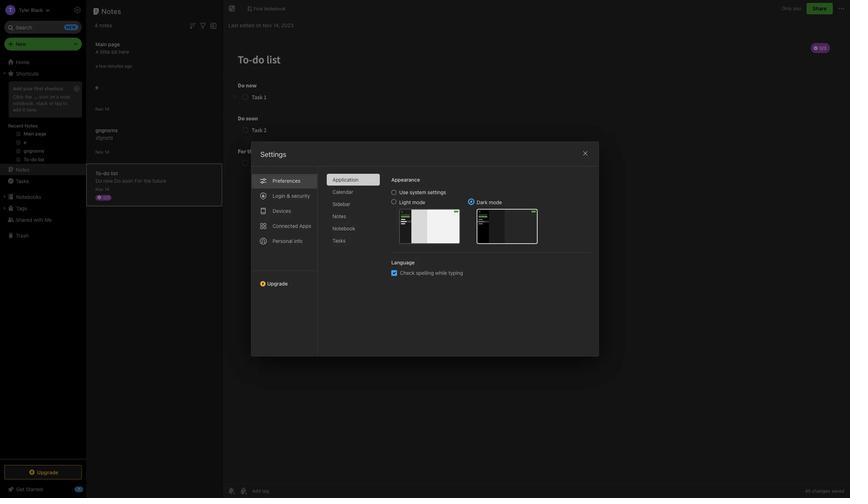 Task type: describe. For each thing, give the bounding box(es) containing it.
apps
[[299, 223, 311, 229]]

notebook inside 'button'
[[264, 6, 286, 11]]

4 notes
[[95, 22, 112, 28]]

tasks tab
[[327, 235, 380, 247]]

Check spelling while typing checkbox
[[391, 270, 397, 276]]

tag
[[55, 100, 62, 106]]

few
[[99, 63, 106, 69]]

trash link
[[0, 230, 86, 241]]

2023
[[281, 22, 294, 28]]

notes
[[99, 22, 112, 28]]

first
[[254, 6, 263, 11]]

info
[[294, 238, 303, 244]]

upgrade inside tab list
[[267, 281, 288, 287]]

settings
[[427, 189, 446, 195]]

with
[[34, 217, 43, 223]]

first notebook button
[[245, 4, 288, 14]]

note window element
[[223, 0, 850, 499]]

use system settings
[[399, 189, 446, 195]]

shortcut
[[44, 86, 63, 91]]

shortcuts button
[[0, 68, 86, 79]]

nov up 0/3
[[95, 187, 103, 192]]

while
[[435, 270, 447, 276]]

here.
[[26, 107, 38, 113]]

changes
[[812, 489, 830, 494]]

mode for dark mode
[[489, 199, 502, 206]]

tasks inside button
[[16, 178, 29, 184]]

page
[[108, 41, 120, 47]]

light mode
[[399, 199, 425, 206]]

soon
[[122, 178, 133, 184]]

appearance
[[391, 177, 420, 183]]

nov down the "sfgnsfd"
[[95, 149, 103, 155]]

login & security
[[273, 193, 310, 199]]

2 14 from the top
[[105, 149, 109, 155]]

future
[[152, 178, 166, 184]]

notes up tasks button
[[16, 167, 29, 173]]

preferences
[[273, 178, 300, 184]]

or
[[49, 100, 53, 106]]

last
[[228, 22, 238, 28]]

bit
[[111, 49, 117, 55]]

add a reminder image
[[227, 487, 236, 496]]

notebook tab
[[327, 223, 380, 235]]

calendar tab
[[327, 186, 380, 198]]

language
[[391, 260, 415, 266]]

to-do list do now do soon for the future
[[95, 170, 166, 184]]

share button
[[807, 3, 833, 14]]

notes inside tab
[[333, 213, 346, 220]]

ago
[[125, 63, 132, 69]]

...
[[33, 94, 38, 100]]

1 14 from the top
[[105, 106, 109, 112]]

devices
[[273, 208, 291, 214]]

only
[[782, 5, 792, 11]]

add your first shortcut
[[13, 86, 63, 91]]

your
[[23, 86, 33, 91]]

dark
[[477, 199, 488, 206]]

to
[[63, 100, 67, 106]]

the inside to-do list do now do soon for the future
[[144, 178, 151, 184]]

do
[[103, 170, 109, 176]]

0/3
[[103, 195, 110, 200]]

tab list for application
[[251, 167, 318, 357]]

click
[[13, 94, 24, 100]]

new button
[[4, 38, 82, 51]]

icon on a note, notebook, stack or tag to add it here.
[[13, 94, 71, 113]]

spelling
[[416, 270, 434, 276]]

shared with me
[[16, 217, 52, 223]]

2 nov 14 from the top
[[95, 149, 109, 155]]

you
[[793, 5, 801, 11]]

home link
[[0, 56, 86, 68]]

tree containing home
[[0, 56, 86, 459]]

first notebook
[[254, 6, 286, 11]]

notebook,
[[13, 100, 35, 106]]

notes tab
[[327, 211, 380, 222]]

notes link
[[0, 164, 86, 175]]

all changes saved
[[805, 489, 844, 494]]

new
[[16, 41, 26, 47]]

recent
[[8, 123, 23, 129]]

system
[[410, 189, 426, 195]]

tags
[[16, 205, 27, 211]]

Use system settings radio
[[391, 190, 396, 195]]

1 do from the left
[[95, 178, 102, 184]]

a
[[95, 49, 99, 55]]

e
[[95, 84, 98, 90]]

home
[[16, 59, 30, 65]]

Dark mode radio
[[469, 199, 474, 204]]

for
[[135, 178, 142, 184]]

gngnsrns
[[95, 127, 118, 133]]

connected
[[273, 223, 298, 229]]

personal
[[273, 238, 293, 244]]

application
[[333, 177, 358, 183]]

settings
[[260, 150, 286, 159]]



Task type: vqa. For each thing, say whether or not it's contained in the screenshot.
first More actions field from right
no



Task type: locate. For each thing, give the bounding box(es) containing it.
notebooks link
[[0, 191, 86, 203]]

do
[[95, 178, 102, 184], [114, 178, 121, 184]]

nov 14
[[95, 106, 109, 112], [95, 149, 109, 155], [95, 187, 109, 192]]

upgrade button inside tab list
[[251, 271, 317, 290]]

1 horizontal spatial the
[[144, 178, 151, 184]]

4
[[95, 22, 98, 28]]

mode down system
[[412, 199, 425, 206]]

1 horizontal spatial notebook
[[333, 226, 355, 232]]

sidebar tab
[[327, 198, 380, 210]]

tab list for appearance
[[327, 174, 386, 357]]

expand notebooks image
[[2, 194, 8, 200]]

nov 14 up 0/3
[[95, 187, 109, 192]]

1 horizontal spatial tasks
[[333, 238, 346, 244]]

personal info
[[273, 238, 303, 244]]

application tab
[[327, 174, 380, 186]]

0 horizontal spatial upgrade
[[37, 470, 58, 476]]

on right edited
[[256, 22, 261, 28]]

1 horizontal spatial on
[[256, 22, 261, 28]]

only you
[[782, 5, 801, 11]]

tasks up notebooks
[[16, 178, 29, 184]]

notebook down notes tab
[[333, 226, 355, 232]]

0 vertical spatial notebook
[[264, 6, 286, 11]]

tab list containing application
[[327, 174, 386, 357]]

1 mode from the left
[[412, 199, 425, 206]]

do down to-
[[95, 178, 102, 184]]

on
[[256, 22, 261, 28], [50, 94, 55, 100]]

0 vertical spatial tasks
[[16, 178, 29, 184]]

on inside note window element
[[256, 22, 261, 28]]

notes inside group
[[25, 123, 38, 129]]

do down the list
[[114, 178, 121, 184]]

group
[[0, 79, 86, 167]]

expand note image
[[228, 4, 236, 13]]

option group containing use system settings
[[391, 189, 538, 244]]

a inside icon on a note, notebook, stack or tag to add it here.
[[56, 94, 59, 100]]

0 vertical spatial upgrade
[[267, 281, 288, 287]]

0 vertical spatial upgrade button
[[251, 271, 317, 290]]

0 vertical spatial nov 14
[[95, 106, 109, 112]]

nov down e
[[95, 106, 103, 112]]

0 horizontal spatial do
[[95, 178, 102, 184]]

1 horizontal spatial a
[[95, 63, 98, 69]]

tab list
[[251, 167, 318, 357], [327, 174, 386, 357]]

1 horizontal spatial do
[[114, 178, 121, 184]]

list
[[111, 170, 118, 176]]

14 up gngnsrns
[[105, 106, 109, 112]]

close image
[[581, 149, 590, 158]]

main
[[95, 41, 107, 47]]

1 horizontal spatial upgrade
[[267, 281, 288, 287]]

14,
[[273, 22, 280, 28]]

0 vertical spatial a
[[95, 63, 98, 69]]

1 horizontal spatial tab list
[[327, 174, 386, 357]]

Note Editor text field
[[223, 34, 850, 484]]

None search field
[[9, 21, 77, 34]]

add tag image
[[239, 487, 248, 496]]

share
[[813, 5, 827, 11]]

nov 14 up gngnsrns
[[95, 106, 109, 112]]

add
[[13, 86, 22, 91]]

it
[[22, 107, 25, 113]]

1 vertical spatial upgrade button
[[4, 466, 82, 480]]

upgrade
[[267, 281, 288, 287], [37, 470, 58, 476]]

minutes
[[107, 63, 124, 69]]

security
[[291, 193, 310, 199]]

notebook inside tab
[[333, 226, 355, 232]]

2 vertical spatial 14
[[105, 187, 109, 192]]

notes right recent
[[25, 123, 38, 129]]

1 horizontal spatial upgrade button
[[251, 271, 317, 290]]

trash
[[16, 233, 29, 239]]

tasks
[[16, 178, 29, 184], [333, 238, 346, 244]]

shortcuts
[[16, 70, 39, 77]]

1 vertical spatial 14
[[105, 149, 109, 155]]

notebook
[[264, 6, 286, 11], [333, 226, 355, 232]]

tasks down notebook tab
[[333, 238, 346, 244]]

mode right "dark"
[[489, 199, 502, 206]]

edited
[[240, 22, 254, 28]]

0 horizontal spatial upgrade button
[[4, 466, 82, 480]]

use
[[399, 189, 408, 195]]

tasks button
[[0, 175, 86, 187]]

0 vertical spatial the
[[25, 94, 32, 100]]

a
[[95, 63, 98, 69], [56, 94, 59, 100]]

1 horizontal spatial mode
[[489, 199, 502, 206]]

mode for light mode
[[412, 199, 425, 206]]

to-
[[95, 170, 103, 176]]

1 vertical spatial a
[[56, 94, 59, 100]]

mode
[[412, 199, 425, 206], [489, 199, 502, 206]]

tasks inside tab
[[333, 238, 346, 244]]

on inside icon on a note, notebook, stack or tag to add it here.
[[50, 94, 55, 100]]

1 vertical spatial nov 14
[[95, 149, 109, 155]]

2 vertical spatial nov 14
[[95, 187, 109, 192]]

1 vertical spatial notebook
[[333, 226, 355, 232]]

the right the 'for'
[[144, 178, 151, 184]]

sfgnsfd
[[95, 135, 113, 141]]

3 14 from the top
[[105, 187, 109, 192]]

settings image
[[73, 6, 82, 14]]

tree
[[0, 56, 86, 459]]

0 horizontal spatial tasks
[[16, 178, 29, 184]]

notebook right first
[[264, 6, 286, 11]]

dark mode
[[477, 199, 502, 206]]

option group
[[391, 189, 538, 244]]

click the ...
[[13, 94, 38, 100]]

14
[[105, 106, 109, 112], [105, 149, 109, 155], [105, 187, 109, 192]]

group containing add your first shortcut
[[0, 79, 86, 167]]

1 vertical spatial upgrade
[[37, 470, 58, 476]]

0 vertical spatial 14
[[105, 106, 109, 112]]

0 vertical spatial on
[[256, 22, 261, 28]]

1 vertical spatial tasks
[[333, 238, 346, 244]]

0 horizontal spatial mode
[[412, 199, 425, 206]]

sidebar
[[333, 201, 350, 207]]

a up tag
[[56, 94, 59, 100]]

little
[[100, 49, 110, 55]]

the left ...
[[25, 94, 32, 100]]

saved
[[832, 489, 844, 494]]

on up or
[[50, 94, 55, 100]]

shared with me link
[[0, 214, 86, 226]]

Light mode radio
[[391, 199, 396, 204]]

0 horizontal spatial tab list
[[251, 167, 318, 357]]

nov inside note window element
[[263, 22, 272, 28]]

shared
[[16, 217, 32, 223]]

calendar
[[333, 189, 353, 195]]

tab list containing preferences
[[251, 167, 318, 357]]

a few minutes ago
[[95, 63, 132, 69]]

stack
[[36, 100, 48, 106]]

3 nov 14 from the top
[[95, 187, 109, 192]]

note,
[[60, 94, 71, 100]]

0 horizontal spatial on
[[50, 94, 55, 100]]

a left few
[[95, 63, 98, 69]]

me
[[45, 217, 52, 223]]

first
[[34, 86, 43, 91]]

tags button
[[0, 203, 86, 214]]

nov
[[263, 22, 272, 28], [95, 106, 103, 112], [95, 149, 103, 155], [95, 187, 103, 192]]

notes down sidebar in the top of the page
[[333, 213, 346, 220]]

nov 14 down the "sfgnsfd"
[[95, 149, 109, 155]]

notes
[[102, 7, 121, 15], [25, 123, 38, 129], [16, 167, 29, 173], [333, 213, 346, 220]]

0 horizontal spatial the
[[25, 94, 32, 100]]

0 horizontal spatial a
[[56, 94, 59, 100]]

Search text field
[[9, 21, 77, 34]]

expand tags image
[[2, 206, 8, 211]]

notes up the notes
[[102, 7, 121, 15]]

2 mode from the left
[[489, 199, 502, 206]]

14 down the "sfgnsfd"
[[105, 149, 109, 155]]

now
[[103, 178, 113, 184]]

1 nov 14 from the top
[[95, 106, 109, 112]]

login
[[273, 193, 285, 199]]

icon
[[39, 94, 48, 100]]

add
[[13, 107, 21, 113]]

recent notes
[[8, 123, 38, 129]]

main page
[[95, 41, 120, 47]]

last edited on nov 14, 2023
[[228, 22, 294, 28]]

2 do from the left
[[114, 178, 121, 184]]

typing
[[449, 270, 463, 276]]

check
[[400, 270, 415, 276]]

0 horizontal spatial notebook
[[264, 6, 286, 11]]

nov left "14,"
[[263, 22, 272, 28]]

1 vertical spatial on
[[50, 94, 55, 100]]

check spelling while typing
[[400, 270, 463, 276]]

1 vertical spatial the
[[144, 178, 151, 184]]

14 up 0/3
[[105, 187, 109, 192]]



